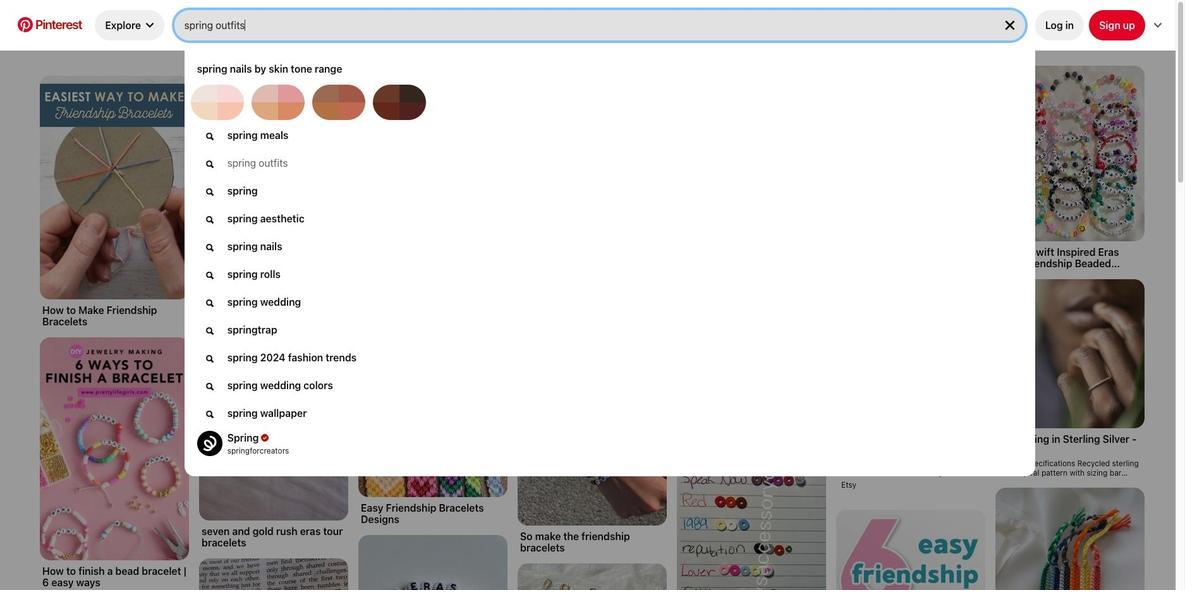 Task type: locate. For each thing, give the bounding box(es) containing it.
pinterest image
[[18, 17, 33, 32]]

design specifications recycled sterling silver spiral pattern with sizing bar polished width = 1.8mm thickness = 1.5mm image
[[996, 279, 1145, 429]]

junior jewel friendship bracelet image
[[199, 559, 348, 590]]

@kaetizado ideas for the eras tour image
[[199, 76, 348, 284]]

easy friendship bracelets designs image
[[358, 274, 508, 497]]

seven and gold rush eras tour bracelets image
[[199, 322, 348, 521]]

taylor swift inspired eras tour friendship beaded bracelets - etsy image
[[996, 66, 1145, 241]]

Search text field
[[184, 10, 992, 40]]

list
[[3, 66, 1183, 590]]

a handmade friendship bracelet featuring the colours of taylor swift's 10 different eras as a way to celebrate the eras tour image
[[358, 535, 508, 590]]

domain verification icon image
[[261, 434, 269, 442]]



Task type: describe. For each thing, give the bounding box(es) containing it.
6 free friendship bracelet patterns! image
[[836, 510, 986, 590]]

summer vsco bracelets 🌷✨💐 image
[[518, 564, 667, 590]]

aesthetic friendship bracelet image
[[996, 488, 1145, 590]]

bracelet ideas inspired by the taylor swift eras tour image
[[677, 417, 826, 590]]

taylor swift eras friendship bracelets image
[[358, 66, 508, 236]]

how to make friendship bracelets image
[[40, 76, 189, 300]]

how to finish a bead bracelet | 6 easy ways image
[[40, 338, 189, 562]]

so make the friendship bracelets image
[[518, 327, 667, 526]]



Task type: vqa. For each thing, say whether or not it's contained in the screenshot.
Fidelity inside UNLOCK MORE POSSIBILITIES FOR YOUR FUTURE. OPEN A FIDELITY IRA AND START INVESTING WITH JUST $1.
no



